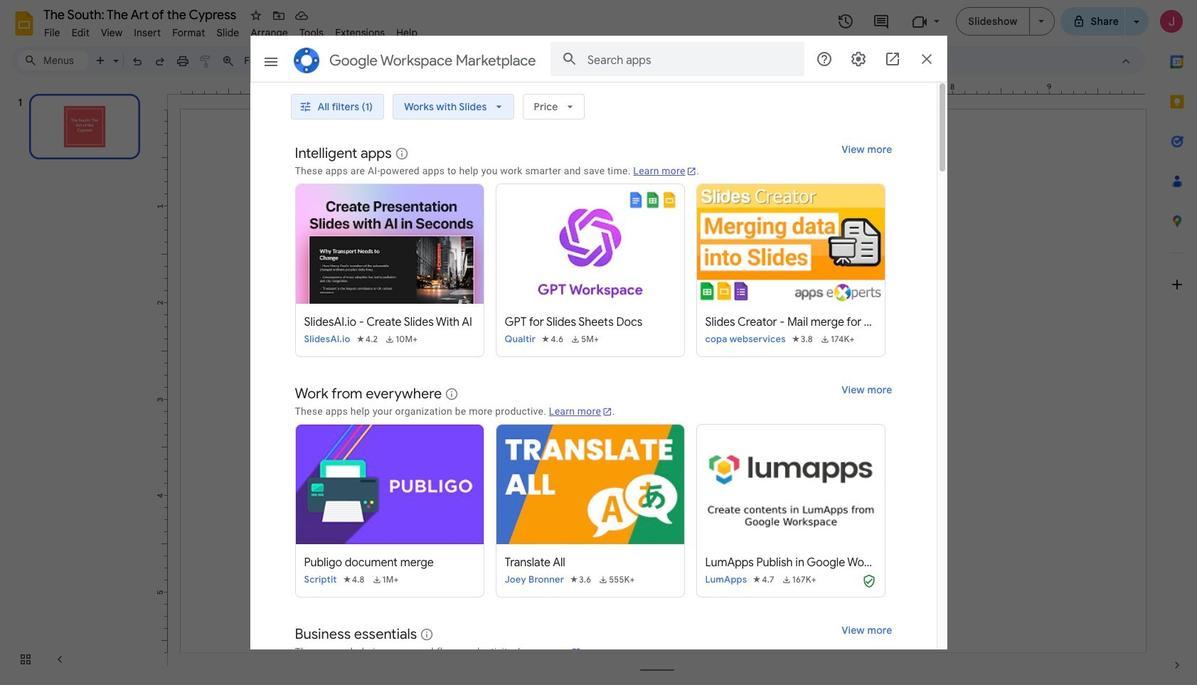 Task type: vqa. For each thing, say whether or not it's contained in the screenshot.
5th "heading" from the top
no



Task type: describe. For each thing, give the bounding box(es) containing it.
new slide (ctrl+m) image
[[94, 54, 108, 68]]

tab list inside menu bar banner
[[1158, 42, 1198, 646]]

menu bar inside menu bar banner
[[38, 19, 424, 42]]

document status: saved to drive. image
[[295, 9, 309, 23]]

Rename text field
[[38, 6, 245, 23]]

paint format image
[[199, 54, 213, 68]]

text box image
[[329, 54, 343, 68]]

move image
[[272, 9, 286, 23]]

main toolbar
[[88, 50, 695, 71]]

zoom image
[[221, 54, 236, 68]]

Star checkbox
[[246, 6, 266, 26]]

menu bar banner
[[0, 0, 1198, 685]]

last edit was on october 30, 2023 image
[[838, 13, 855, 30]]



Task type: locate. For each thing, give the bounding box(es) containing it.
application
[[0, 0, 1198, 685]]

tab list
[[1158, 42, 1198, 646]]

show all comments image
[[873, 13, 890, 30]]

menu bar
[[38, 19, 424, 42]]

slides home image
[[11, 11, 37, 36]]

redo (⌘y) image
[[153, 54, 167, 68]]

share. private to only me. image
[[1073, 15, 1086, 27]]

print (⌘p) image
[[176, 54, 190, 68]]

star image
[[249, 9, 263, 23]]

add comment (⌘+option+m) image
[[436, 54, 451, 68]]

hide the menus (ctrl+shift+f) image
[[1120, 54, 1134, 68]]

line image
[[400, 54, 414, 68]]

select (esc) image
[[306, 54, 320, 68]]

Menus field
[[18, 51, 89, 70]]

navigation
[[0, 80, 157, 685]]

undo (⌘z) image
[[130, 54, 144, 68]]



